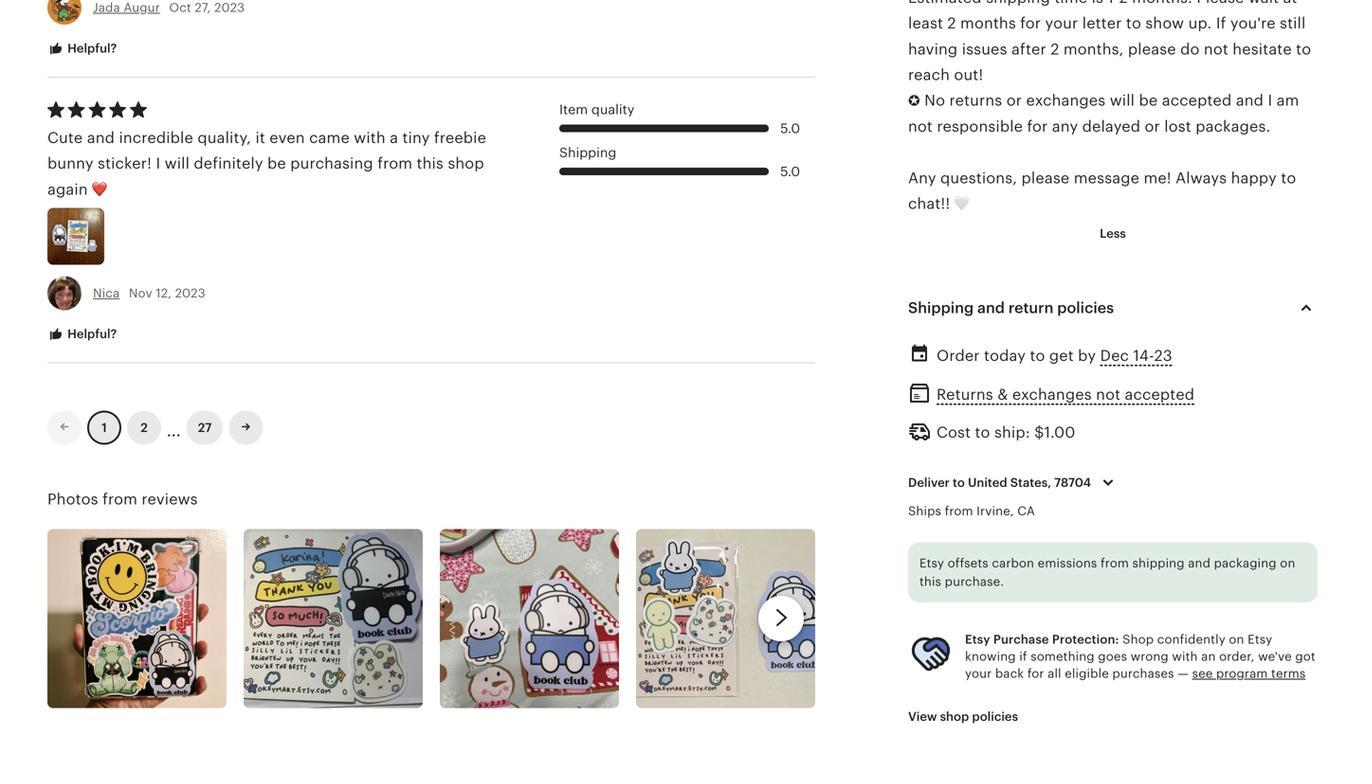 Task type: describe. For each thing, give the bounding box(es) containing it.
1.00
[[1044, 424, 1076, 442]]

shipping for shipping
[[559, 145, 617, 160]]

all
[[1048, 667, 1061, 681]]

no
[[925, 92, 945, 109]]

—
[[1178, 667, 1189, 681]]

again
[[47, 181, 88, 198]]

incredible
[[119, 129, 193, 146]]

helpful? for 1st the helpful? button from the top of the page
[[64, 41, 117, 55]]

packages.
[[1196, 118, 1271, 135]]

any
[[1052, 118, 1078, 135]]

tiny
[[402, 129, 430, 146]]

got
[[1295, 650, 1316, 664]]

view details of this review photo by nica image
[[47, 208, 104, 265]]

shop inside button
[[940, 710, 969, 724]]

something
[[1031, 650, 1095, 664]]

❤️
[[92, 181, 107, 198]]

see program terms
[[1192, 667, 1306, 681]]

1 vertical spatial or
[[1145, 118, 1160, 135]]

me!
[[1144, 169, 1172, 187]]

etsy for etsy offsets carbon emissions from shipping and packaging on this purchase.
[[920, 557, 944, 571]]

a
[[390, 129, 398, 146]]

see
[[1192, 667, 1213, 681]]

happy
[[1231, 169, 1277, 187]]

will inside ✪ no returns or exchanges will be accepted and i am not responsible for any delayed or lost packages.
[[1110, 92, 1135, 109]]

knowing
[[965, 650, 1016, 664]]

packaging
[[1214, 557, 1277, 571]]

27,
[[195, 0, 211, 15]]

be inside cute and incredible quality, it even came with a tiny freebie bunny sticker! i will definitely be purchasing from this shop again ❤️
[[267, 155, 286, 172]]

shipping and return policies
[[908, 299, 1114, 317]]

this inside etsy offsets carbon emissions from shipping and packaging on this purchase.
[[920, 575, 941, 589]]

ca
[[1018, 504, 1035, 519]]

please
[[1022, 169, 1070, 187]]

27
[[198, 421, 212, 435]]

etsy offsets carbon emissions from shipping and packaging on this purchase.
[[920, 557, 1295, 589]]

and inside cute and incredible quality, it even came with a tiny freebie bunny sticker! i will definitely be purchasing from this shop again ❤️
[[87, 129, 115, 146]]

cost
[[937, 424, 971, 442]]

am
[[1277, 92, 1299, 109]]

oct
[[169, 0, 191, 15]]

5.0 for shipping
[[780, 164, 800, 179]]

…
[[167, 414, 181, 442]]

5.0 for item quality
[[780, 121, 800, 136]]

etsy inside shop confidently on etsy knowing if something goes wrong with an order, we've got your back for all eligible purchases —
[[1248, 633, 1273, 647]]

emissions
[[1038, 557, 1097, 571]]

purchasing
[[290, 155, 373, 172]]

from inside cute and incredible quality, it even came with a tiny freebie bunny sticker! i will definitely be purchasing from this shop again ❤️
[[377, 155, 413, 172]]

from inside etsy offsets carbon emissions from shipping and packaging on this purchase.
[[1101, 557, 1129, 571]]

not inside ✪ no returns or exchanges will be accepted and i am not responsible for any delayed or lost packages.
[[908, 118, 933, 135]]

united
[[968, 476, 1007, 490]]

wrong
[[1131, 650, 1169, 664]]

an
[[1201, 650, 1216, 664]]

responsible
[[937, 118, 1023, 135]]

on inside shop confidently on etsy knowing if something goes wrong with an order, we've got your back for all eligible purchases —
[[1229, 633, 1244, 647]]

cute and incredible quality, it even came with a tiny freebie bunny sticker! i will definitely be purchasing from this shop again ❤️
[[47, 129, 486, 198]]

get
[[1049, 347, 1074, 364]]

2
[[141, 421, 148, 435]]

will inside cute and incredible quality, it even came with a tiny freebie bunny sticker! i will definitely be purchasing from this shop again ❤️
[[165, 155, 190, 172]]

quality,
[[198, 129, 251, 146]]

less
[[1100, 227, 1126, 241]]

nica nov 12, 2023
[[93, 286, 206, 300]]

ship:
[[994, 424, 1030, 442]]

see program terms link
[[1192, 667, 1306, 681]]

1 helpful? button from the top
[[33, 31, 131, 66]]

deliver to united states, 78704 button
[[894, 463, 1134, 503]]

exchanges inside ✪ no returns or exchanges will be accepted and i am not responsible for any delayed or lost packages.
[[1026, 92, 1106, 109]]

item
[[559, 102, 588, 117]]

program
[[1216, 667, 1268, 681]]

shop inside cute and incredible quality, it even came with a tiny freebie bunny sticker! i will definitely be purchasing from this shop again ❤️
[[448, 155, 484, 172]]

nica
[[93, 286, 120, 300]]

lost
[[1164, 118, 1191, 135]]

dec
[[1100, 347, 1129, 364]]

came
[[309, 129, 350, 146]]

even
[[270, 129, 305, 146]]

0 horizontal spatial or
[[1007, 92, 1022, 109]]

27 link
[[187, 411, 223, 445]]

2 link
[[127, 411, 161, 445]]

back
[[995, 667, 1024, 681]]

to right cost
[[975, 424, 990, 442]]

photos
[[47, 491, 98, 508]]

sticker!
[[98, 155, 152, 172]]

cute
[[47, 129, 83, 146]]

always
[[1176, 169, 1227, 187]]

$
[[1034, 424, 1044, 442]]

and inside dropdown button
[[977, 299, 1005, 317]]

states,
[[1010, 476, 1051, 490]]

any
[[908, 169, 936, 187]]

cost to ship: $ 1.00
[[937, 424, 1076, 442]]

we've
[[1258, 650, 1292, 664]]

for inside ✪ no returns or exchanges will be accepted and i am not responsible for any delayed or lost packages.
[[1027, 118, 1048, 135]]

for inside shop confidently on etsy knowing if something goes wrong with an order, we've got your back for all eligible purchases —
[[1027, 667, 1044, 681]]

order today to get by dec 14-23
[[937, 347, 1172, 364]]

🤍
[[954, 195, 970, 212]]

23
[[1154, 347, 1172, 364]]

terms
[[1271, 667, 1306, 681]]

freebie
[[434, 129, 486, 146]]

not inside button
[[1096, 386, 1121, 403]]

goes
[[1098, 650, 1127, 664]]



Task type: vqa. For each thing, say whether or not it's contained in the screenshot.
Will in the cute and incredible quality, it even came with a tiny freebie bunny sticker! i will definitely be purchasing from this shop again ❤️
yes



Task type: locate. For each thing, give the bounding box(es) containing it.
accepted inside ✪ no returns or exchanges will be accepted and i am not responsible for any delayed or lost packages.
[[1162, 92, 1232, 109]]

and right shipping
[[1188, 557, 1211, 571]]

augur
[[124, 0, 160, 15]]

0 horizontal spatial will
[[165, 155, 190, 172]]

view
[[908, 710, 937, 724]]

accepted inside button
[[1125, 386, 1195, 403]]

2 for from the top
[[1027, 667, 1044, 681]]

or left lost
[[1145, 118, 1160, 135]]

i down the incredible
[[156, 155, 160, 172]]

0 horizontal spatial etsy
[[920, 557, 944, 571]]

shop right view
[[940, 710, 969, 724]]

with
[[354, 129, 386, 146], [1172, 650, 1198, 664]]

0 vertical spatial accepted
[[1162, 92, 1232, 109]]

returns
[[937, 386, 993, 403]]

1 vertical spatial exchanges
[[1012, 386, 1092, 403]]

1 vertical spatial for
[[1027, 667, 1044, 681]]

1 vertical spatial policies
[[972, 710, 1018, 724]]

nov
[[129, 286, 152, 300]]

0 vertical spatial on
[[1280, 557, 1295, 571]]

from left shipping
[[1101, 557, 1129, 571]]

etsy left offsets
[[920, 557, 944, 571]]

for left any
[[1027, 118, 1048, 135]]

ships
[[908, 504, 941, 519]]

1 horizontal spatial on
[[1280, 557, 1295, 571]]

nica link
[[93, 286, 120, 300]]

with left a
[[354, 129, 386, 146]]

jada augur link
[[93, 0, 160, 15]]

jada augur oct 27, 2023
[[93, 0, 245, 15]]

1 for from the top
[[1027, 118, 1048, 135]]

helpful? down 'jada'
[[64, 41, 117, 55]]

jada
[[93, 0, 120, 15]]

2 5.0 from the top
[[780, 164, 800, 179]]

0 vertical spatial helpful?
[[64, 41, 117, 55]]

item quality
[[559, 102, 635, 117]]

0 horizontal spatial 2023
[[175, 286, 206, 300]]

1 horizontal spatial etsy
[[965, 633, 990, 647]]

1 5.0 from the top
[[780, 121, 800, 136]]

5.0
[[780, 121, 800, 136], [780, 164, 800, 179]]

shipping down item quality
[[559, 145, 617, 160]]

confidently
[[1157, 633, 1226, 647]]

etsy for etsy purchase protection:
[[965, 633, 990, 647]]

be up delayed at the top right of the page
[[1139, 92, 1158, 109]]

0 vertical spatial shipping
[[559, 145, 617, 160]]

1 vertical spatial helpful? button
[[33, 317, 131, 352]]

1 horizontal spatial be
[[1139, 92, 1158, 109]]

shipping for shipping and return policies
[[908, 299, 974, 317]]

to left get
[[1030, 347, 1045, 364]]

1 vertical spatial shipping
[[908, 299, 974, 317]]

delayed
[[1082, 118, 1141, 135]]

0 horizontal spatial shipping
[[559, 145, 617, 160]]

0 vertical spatial this
[[417, 155, 444, 172]]

reviews
[[142, 491, 198, 508]]

1 horizontal spatial will
[[1110, 92, 1135, 109]]

offsets
[[948, 557, 989, 571]]

exchanges up 1.00
[[1012, 386, 1092, 403]]

on
[[1280, 557, 1295, 571], [1229, 633, 1244, 647]]

0 vertical spatial for
[[1027, 118, 1048, 135]]

1 horizontal spatial shop
[[940, 710, 969, 724]]

i left am
[[1268, 92, 1272, 109]]

1 horizontal spatial not
[[1096, 386, 1121, 403]]

from down a
[[377, 155, 413, 172]]

for
[[1027, 118, 1048, 135], [1027, 667, 1044, 681]]

and up sticker!
[[87, 129, 115, 146]]

view shop policies button
[[894, 700, 1032, 734]]

if
[[1019, 650, 1027, 664]]

etsy
[[920, 557, 944, 571], [965, 633, 990, 647], [1248, 633, 1273, 647]]

0 vertical spatial be
[[1139, 92, 1158, 109]]

i inside cute and incredible quality, it even came with a tiny freebie bunny sticker! i will definitely be purchasing from this shop again ❤️
[[156, 155, 160, 172]]

for left all
[[1027, 667, 1044, 681]]

and inside ✪ no returns or exchanges will be accepted and i am not responsible for any delayed or lost packages.
[[1236, 92, 1264, 109]]

will up delayed at the top right of the page
[[1110, 92, 1135, 109]]

accepted down 23
[[1125, 386, 1195, 403]]

1 horizontal spatial shipping
[[908, 299, 974, 317]]

0 vertical spatial or
[[1007, 92, 1022, 109]]

to left united
[[953, 476, 965, 490]]

1 vertical spatial 2023
[[175, 286, 206, 300]]

1 horizontal spatial with
[[1172, 650, 1198, 664]]

deliver
[[908, 476, 950, 490]]

definitely
[[194, 155, 263, 172]]

this left purchase.
[[920, 575, 941, 589]]

and inside etsy offsets carbon emissions from shipping and packaging on this purchase.
[[1188, 557, 1211, 571]]

i
[[1268, 92, 1272, 109], [156, 155, 160, 172]]

helpful? button down nica
[[33, 317, 131, 352]]

✪
[[908, 92, 920, 109]]

this
[[417, 155, 444, 172], [920, 575, 941, 589]]

1 vertical spatial i
[[156, 155, 160, 172]]

with up —
[[1172, 650, 1198, 664]]

1 vertical spatial helpful?
[[64, 327, 117, 341]]

policies
[[1057, 299, 1114, 317], [972, 710, 1018, 724]]

with inside shop confidently on etsy knowing if something goes wrong with an order, we've got your back for all eligible purchases —
[[1172, 650, 1198, 664]]

helpful? button down 'jada'
[[33, 31, 131, 66]]

2023
[[214, 0, 245, 15], [175, 286, 206, 300]]

2023 right 12,
[[175, 286, 206, 300]]

1 horizontal spatial policies
[[1057, 299, 1114, 317]]

0 vertical spatial not
[[908, 118, 933, 135]]

not down dec
[[1096, 386, 1121, 403]]

0 vertical spatial exchanges
[[1026, 92, 1106, 109]]

0 horizontal spatial i
[[156, 155, 160, 172]]

shipping inside dropdown button
[[908, 299, 974, 317]]

with inside cute and incredible quality, it even came with a tiny freebie bunny sticker! i will definitely be purchasing from this shop again ❤️
[[354, 129, 386, 146]]

from right photos
[[102, 491, 137, 508]]

returns & exchanges not accepted
[[937, 386, 1195, 403]]

from right ships
[[945, 504, 973, 519]]

✪ no returns or exchanges will be accepted and i am not responsible for any delayed or lost packages.
[[908, 92, 1299, 135]]

policies inside dropdown button
[[1057, 299, 1114, 317]]

1 vertical spatial this
[[920, 575, 941, 589]]

and up "packages."
[[1236, 92, 1264, 109]]

1 vertical spatial accepted
[[1125, 386, 1195, 403]]

1 vertical spatial not
[[1096, 386, 1121, 403]]

1 vertical spatial will
[[165, 155, 190, 172]]

bunny
[[47, 155, 94, 172]]

view shop policies
[[908, 710, 1018, 724]]

dec 14-23 button
[[1100, 342, 1172, 370]]

12,
[[156, 286, 172, 300]]

1 vertical spatial on
[[1229, 633, 1244, 647]]

0 horizontal spatial be
[[267, 155, 286, 172]]

chat!!
[[908, 195, 950, 212]]

to
[[1281, 169, 1296, 187], [1030, 347, 1045, 364], [975, 424, 990, 442], [953, 476, 965, 490]]

0 horizontal spatial shop
[[448, 155, 484, 172]]

0 vertical spatial shop
[[448, 155, 484, 172]]

1 horizontal spatial this
[[920, 575, 941, 589]]

etsy up knowing
[[965, 633, 990, 647]]

exchanges up any
[[1026, 92, 1106, 109]]

1 vertical spatial shop
[[940, 710, 969, 724]]

1 helpful? from the top
[[64, 41, 117, 55]]

carbon
[[992, 557, 1034, 571]]

will down the incredible
[[165, 155, 190, 172]]

0 vertical spatial with
[[354, 129, 386, 146]]

0 vertical spatial policies
[[1057, 299, 1114, 317]]

to right happy
[[1281, 169, 1296, 187]]

1 horizontal spatial or
[[1145, 118, 1160, 135]]

0 vertical spatial 5.0
[[780, 121, 800, 136]]

policies up 'by'
[[1057, 299, 1114, 317]]

today
[[984, 347, 1026, 364]]

0 horizontal spatial this
[[417, 155, 444, 172]]

accepted
[[1162, 92, 1232, 109], [1125, 386, 1195, 403]]

quality
[[591, 102, 635, 117]]

questions,
[[940, 169, 1017, 187]]

etsy inside etsy offsets carbon emissions from shipping and packaging on this purchase.
[[920, 557, 944, 571]]

1 vertical spatial with
[[1172, 650, 1198, 664]]

deliver to united states, 78704
[[908, 476, 1091, 490]]

this inside cute and incredible quality, it even came with a tiny freebie bunny sticker! i will definitely be purchasing from this shop again ❤️
[[417, 155, 444, 172]]

on inside etsy offsets carbon emissions from shipping and packaging on this purchase.
[[1280, 557, 1295, 571]]

your
[[965, 667, 992, 681]]

shop down freebie
[[448, 155, 484, 172]]

helpful? down nica
[[64, 327, 117, 341]]

1 vertical spatial be
[[267, 155, 286, 172]]

ships from irvine, ca
[[908, 504, 1035, 519]]

1 link
[[87, 411, 121, 445]]

78704
[[1054, 476, 1091, 490]]

or right returns
[[1007, 92, 1022, 109]]

1 horizontal spatial 2023
[[214, 0, 245, 15]]

shop confidently on etsy knowing if something goes wrong with an order, we've got your back for all eligible purchases —
[[965, 633, 1316, 681]]

0 vertical spatial 2023
[[214, 0, 245, 15]]

not down ✪
[[908, 118, 933, 135]]

shipping
[[559, 145, 617, 160], [908, 299, 974, 317]]

exchanges
[[1026, 92, 1106, 109], [1012, 386, 1092, 403]]

eligible
[[1065, 667, 1109, 681]]

to inside any questions, please message me! always happy to chat!! 🤍
[[1281, 169, 1296, 187]]

0 vertical spatial helpful? button
[[33, 31, 131, 66]]

helpful?
[[64, 41, 117, 55], [64, 327, 117, 341]]

protection:
[[1052, 633, 1119, 647]]

0 horizontal spatial with
[[354, 129, 386, 146]]

this down the tiny in the top left of the page
[[417, 155, 444, 172]]

be inside ✪ no returns or exchanges will be accepted and i am not responsible for any delayed or lost packages.
[[1139, 92, 1158, 109]]

returns & exchanges not accepted button
[[937, 381, 1195, 409]]

to inside deliver to united states, 78704 dropdown button
[[953, 476, 965, 490]]

14-
[[1133, 347, 1154, 364]]

on up order,
[[1229, 633, 1244, 647]]

order,
[[1219, 650, 1255, 664]]

shipping
[[1132, 557, 1185, 571]]

from
[[377, 155, 413, 172], [102, 491, 137, 508], [945, 504, 973, 519], [1101, 557, 1129, 571]]

2 helpful? from the top
[[64, 327, 117, 341]]

&
[[998, 386, 1008, 403]]

0 vertical spatial will
[[1110, 92, 1135, 109]]

i inside ✪ no returns or exchanges will be accepted and i am not responsible for any delayed or lost packages.
[[1268, 92, 1272, 109]]

shipping up order on the right top
[[908, 299, 974, 317]]

on right packaging
[[1280, 557, 1295, 571]]

0 horizontal spatial not
[[908, 118, 933, 135]]

message
[[1074, 169, 1140, 187]]

policies inside button
[[972, 710, 1018, 724]]

policies down back
[[972, 710, 1018, 724]]

and left return
[[977, 299, 1005, 317]]

photos from reviews
[[47, 491, 198, 508]]

2 helpful? button from the top
[[33, 317, 131, 352]]

2 horizontal spatial etsy
[[1248, 633, 1273, 647]]

0 vertical spatial i
[[1268, 92, 1272, 109]]

be
[[1139, 92, 1158, 109], [267, 155, 286, 172]]

be down even
[[267, 155, 286, 172]]

1 horizontal spatial i
[[1268, 92, 1272, 109]]

etsy purchase protection:
[[965, 633, 1119, 647]]

0 horizontal spatial policies
[[972, 710, 1018, 724]]

exchanges inside button
[[1012, 386, 1092, 403]]

it
[[255, 129, 265, 146]]

0 horizontal spatial on
[[1229, 633, 1244, 647]]

2023 right 27,
[[214, 0, 245, 15]]

helpful? button
[[33, 31, 131, 66], [33, 317, 131, 352]]

helpful? for second the helpful? button from the top
[[64, 327, 117, 341]]

shop
[[1123, 633, 1154, 647]]

order
[[937, 347, 980, 364]]

accepted up lost
[[1162, 92, 1232, 109]]

shipping and return policies button
[[891, 285, 1335, 331]]

1 vertical spatial 5.0
[[780, 164, 800, 179]]

etsy up we've
[[1248, 633, 1273, 647]]



